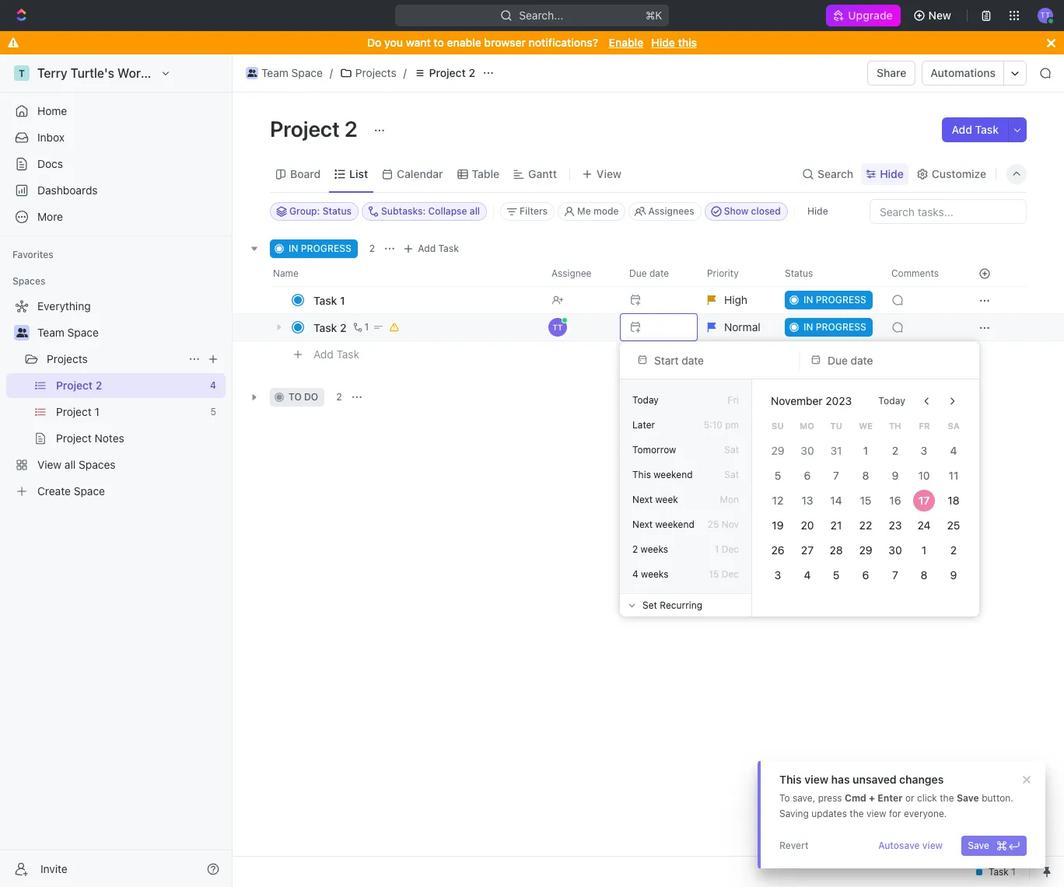 Task type: locate. For each thing, give the bounding box(es) containing it.
hide button
[[861, 163, 908, 185]]

dec for 1 dec
[[722, 544, 739, 555]]

today up th
[[879, 395, 906, 407]]

user group image
[[247, 69, 257, 77], [16, 328, 28, 338]]

8 up 22
[[862, 469, 869, 482]]

this for weekend
[[632, 469, 651, 481]]

21
[[831, 519, 842, 532]]

weeks down 2 weeks
[[641, 569, 669, 580]]

add task down task 2
[[314, 347, 359, 361]]

calendar
[[397, 167, 443, 180]]

4 up 11
[[950, 444, 957, 457]]

project 2 up "board"
[[270, 116, 362, 142]]

1 up task 2
[[340, 294, 345, 307]]

save left "button."
[[957, 793, 979, 804]]

click
[[917, 793, 937, 804]]

weekend down week
[[655, 519, 695, 531]]

22
[[859, 519, 872, 532]]

0 horizontal spatial add
[[314, 347, 334, 361]]

revert
[[780, 840, 809, 852]]

task
[[975, 123, 999, 136], [438, 243, 459, 254], [314, 294, 337, 307], [314, 321, 337, 334], [336, 347, 359, 361]]

5 down 28
[[833, 569, 840, 582]]

project 2 link
[[410, 64, 479, 82]]

1 / from the left
[[330, 66, 333, 79]]

0 vertical spatial space
[[291, 66, 323, 79]]

do you want to enable browser notifications? enable hide this
[[367, 36, 697, 49]]

next up 2 weeks
[[632, 519, 653, 531]]

24
[[918, 519, 931, 532]]

0 horizontal spatial project 2
[[270, 116, 362, 142]]

save,
[[793, 793, 815, 804]]

1 vertical spatial weeks
[[641, 569, 669, 580]]

this inside this view has unsaved changes to save, press cmd + enter or click the save button. saving updates the view for everyone.
[[780, 773, 802, 787]]

weeks
[[641, 544, 668, 555], [641, 569, 669, 580]]

dec down nov
[[722, 544, 739, 555]]

4 down 27
[[804, 569, 811, 582]]

15
[[860, 494, 872, 507], [709, 569, 719, 580]]

25 left nov
[[708, 519, 719, 531]]

1 vertical spatial weekend
[[655, 519, 695, 531]]

view for autosave
[[922, 840, 943, 852]]

the
[[940, 793, 954, 804], [850, 808, 864, 820]]

5
[[775, 469, 781, 482], [833, 569, 840, 582]]

1 horizontal spatial 25
[[947, 519, 960, 532]]

0 horizontal spatial 3
[[774, 569, 781, 582]]

space inside sidebar navigation
[[67, 326, 99, 339]]

0 horizontal spatial team
[[37, 326, 64, 339]]

30 down mo
[[800, 444, 814, 457]]

1 next from the top
[[632, 494, 653, 506]]

0 horizontal spatial add task button
[[307, 345, 366, 364]]

revert button
[[773, 836, 815, 857]]

0 vertical spatial team space
[[261, 66, 323, 79]]

1 vertical spatial add task
[[418, 243, 459, 254]]

team
[[261, 66, 288, 79], [37, 326, 64, 339]]

1 horizontal spatial project 2
[[429, 66, 475, 79]]

save down "button."
[[968, 840, 990, 852]]

2 / from the left
[[403, 66, 407, 79]]

3 down 26
[[774, 569, 781, 582]]

1 horizontal spatial 8
[[921, 569, 928, 582]]

1 horizontal spatial add task
[[418, 243, 459, 254]]

dec down 1 dec at the bottom of page
[[722, 569, 739, 580]]

this
[[632, 469, 651, 481], [780, 773, 802, 787]]

add task button
[[942, 117, 1008, 142], [399, 240, 465, 258], [307, 345, 366, 364]]

7 up the 14
[[833, 469, 840, 482]]

7
[[833, 469, 840, 482], [892, 569, 898, 582]]

1 horizontal spatial 15
[[860, 494, 872, 507]]

0 vertical spatial this
[[632, 469, 651, 481]]

add task up customize
[[952, 123, 999, 136]]

to left do on the left top of the page
[[289, 391, 302, 403]]

favorites button
[[6, 246, 60, 265]]

1 horizontal spatial 29
[[859, 544, 873, 557]]

tree containing team space
[[6, 294, 226, 504]]

0 vertical spatial hide
[[651, 36, 675, 49]]

1 vertical spatial sat
[[725, 469, 739, 481]]

next for next weekend
[[632, 519, 653, 531]]

9 down "18" in the bottom of the page
[[950, 569, 957, 582]]

6 up 13 at bottom
[[804, 469, 811, 482]]

2 25 from the left
[[947, 519, 960, 532]]

1 vertical spatial projects link
[[47, 347, 182, 372]]

1 sat from the top
[[725, 444, 739, 456]]

next week
[[632, 494, 678, 506]]

invite
[[40, 862, 68, 876]]

november
[[771, 394, 823, 408]]

6 down 22
[[862, 569, 869, 582]]

2 horizontal spatial hide
[[880, 167, 904, 180]]

inbox link
[[6, 125, 226, 150]]

this up to
[[780, 773, 802, 787]]

2 down "18" in the bottom of the page
[[951, 544, 957, 557]]

task down "1" button at left
[[336, 347, 359, 361]]

search
[[818, 167, 854, 180]]

29 down 22
[[859, 544, 873, 557]]

projects
[[355, 66, 396, 79], [47, 352, 88, 366]]

add task button down task 2
[[307, 345, 366, 364]]

notifications?
[[529, 36, 598, 49]]

0 vertical spatial weekend
[[654, 469, 693, 481]]

0 horizontal spatial 7
[[833, 469, 840, 482]]

0 vertical spatial weeks
[[641, 544, 668, 555]]

0 vertical spatial 29
[[771, 444, 784, 457]]

2 vertical spatial add task
[[314, 347, 359, 361]]

enable
[[609, 36, 644, 49]]

next
[[632, 494, 653, 506], [632, 519, 653, 531]]

0 vertical spatial 30
[[800, 444, 814, 457]]

to right want
[[434, 36, 444, 49]]

mon
[[720, 494, 739, 506]]

2 horizontal spatial view
[[922, 840, 943, 852]]

0 vertical spatial 9
[[892, 469, 899, 482]]

0 horizontal spatial projects
[[47, 352, 88, 366]]

1 horizontal spatial /
[[403, 66, 407, 79]]

task 1 link
[[310, 289, 539, 312]]

7 down the 23
[[892, 569, 898, 582]]

hide inside button
[[807, 205, 828, 217]]

1 horizontal spatial today
[[879, 395, 906, 407]]

1 horizontal spatial team
[[261, 66, 288, 79]]

sat up 'mon'
[[725, 469, 739, 481]]

2 vertical spatial add task button
[[307, 345, 366, 364]]

1 vertical spatial add
[[418, 243, 436, 254]]

team space inside sidebar navigation
[[37, 326, 99, 339]]

4 weeks
[[632, 569, 669, 580]]

29 down su
[[771, 444, 784, 457]]

30 down the 23
[[888, 544, 902, 557]]

16
[[889, 494, 901, 507]]

sat for this weekend
[[725, 469, 739, 481]]

projects inside sidebar navigation
[[47, 352, 88, 366]]

view inside 'button'
[[922, 840, 943, 852]]

1 vertical spatial 8
[[921, 569, 928, 582]]

today
[[632, 394, 659, 406], [879, 395, 906, 407]]

0 vertical spatial add task
[[952, 123, 999, 136]]

spaces
[[12, 275, 45, 287]]

hide down search button
[[807, 205, 828, 217]]

1 vertical spatial 7
[[892, 569, 898, 582]]

su
[[772, 421, 784, 431]]

0 vertical spatial 8
[[862, 469, 869, 482]]

updates
[[812, 808, 847, 820]]

the right click
[[940, 793, 954, 804]]

1 horizontal spatial 9
[[950, 569, 957, 582]]

0 horizontal spatial projects link
[[47, 347, 182, 372]]

hide inside dropdown button
[[880, 167, 904, 180]]

+
[[869, 793, 875, 804]]

add task up task 1 link
[[418, 243, 459, 254]]

1 vertical spatial 3
[[774, 569, 781, 582]]

table
[[472, 167, 500, 180]]

1 horizontal spatial 5
[[833, 569, 840, 582]]

3 up 10
[[921, 444, 928, 457]]

8 down '24'
[[921, 569, 928, 582]]

add up customize
[[952, 123, 972, 136]]

1
[[340, 294, 345, 307], [365, 321, 369, 333], [863, 444, 868, 457], [715, 544, 719, 555], [922, 544, 927, 557]]

2 sat from the top
[[725, 469, 739, 481]]

0 vertical spatial add
[[952, 123, 972, 136]]

1 vertical spatial this
[[780, 773, 802, 787]]

sat for tomorrow
[[725, 444, 739, 456]]

today up later
[[632, 394, 659, 406]]

25 down "18" in the bottom of the page
[[947, 519, 960, 532]]

new button
[[907, 3, 961, 28]]

next left week
[[632, 494, 653, 506]]

9
[[892, 469, 899, 482], [950, 569, 957, 582]]

15 up 22
[[860, 494, 872, 507]]

0 horizontal spatial 15
[[709, 569, 719, 580]]

1 vertical spatial project 2
[[270, 116, 362, 142]]

hide left the this
[[651, 36, 675, 49]]

has
[[831, 773, 850, 787]]

9 up 16
[[892, 469, 899, 482]]

team inside sidebar navigation
[[37, 326, 64, 339]]

1 25 from the left
[[708, 519, 719, 531]]

2023
[[826, 394, 852, 408]]

15 dec
[[709, 569, 739, 580]]

1 down 25 nov
[[715, 544, 719, 555]]

weekend for this weekend
[[654, 469, 693, 481]]

task up task 2
[[314, 294, 337, 307]]

projects link
[[336, 64, 400, 82], [47, 347, 182, 372]]

0 horizontal spatial team space
[[37, 326, 99, 339]]

1 horizontal spatial this
[[780, 773, 802, 787]]

task 1
[[314, 294, 345, 307]]

today button
[[869, 389, 915, 414]]

2
[[469, 66, 475, 79], [345, 116, 358, 142], [369, 243, 375, 254], [340, 321, 347, 334], [336, 391, 342, 403], [892, 444, 898, 457], [632, 544, 638, 555], [951, 544, 957, 557]]

today inside button
[[879, 395, 906, 407]]

sat down pm
[[725, 444, 739, 456]]

1 horizontal spatial 7
[[892, 569, 898, 582]]

12
[[772, 494, 784, 507]]

sa
[[948, 421, 960, 431]]

1 vertical spatial to
[[289, 391, 302, 403]]

0 horizontal spatial 5
[[775, 469, 781, 482]]

0 vertical spatial 6
[[804, 469, 811, 482]]

5 up 12
[[775, 469, 781, 482]]

25
[[708, 519, 719, 531], [947, 519, 960, 532]]

1 horizontal spatial projects link
[[336, 64, 400, 82]]

customize
[[932, 167, 986, 180]]

1 vertical spatial hide
[[880, 167, 904, 180]]

0 horizontal spatial space
[[67, 326, 99, 339]]

view up save,
[[805, 773, 829, 787]]

4 down 2 weeks
[[632, 569, 638, 580]]

add up task 1 link
[[418, 243, 436, 254]]

0 vertical spatial sat
[[725, 444, 739, 456]]

4
[[950, 444, 957, 457], [632, 569, 638, 580], [804, 569, 811, 582]]

0 horizontal spatial view
[[805, 773, 829, 787]]

view down "+"
[[867, 808, 887, 820]]

this down tomorrow
[[632, 469, 651, 481]]

1 vertical spatial 5
[[833, 569, 840, 582]]

project 2
[[429, 66, 475, 79], [270, 116, 362, 142]]

the down cmd
[[850, 808, 864, 820]]

1 down '24'
[[922, 544, 927, 557]]

2 up 4 weeks
[[632, 544, 638, 555]]

0 horizontal spatial /
[[330, 66, 333, 79]]

add task button up customize
[[942, 117, 1008, 142]]

1 right task 2
[[365, 321, 369, 333]]

1 vertical spatial team space link
[[37, 321, 222, 345]]

1 horizontal spatial to
[[434, 36, 444, 49]]

1 vertical spatial dec
[[722, 569, 739, 580]]

1 horizontal spatial 3
[[921, 444, 928, 457]]

2 horizontal spatial add task button
[[942, 117, 1008, 142]]

1 dec from the top
[[722, 544, 739, 555]]

1 vertical spatial save
[[968, 840, 990, 852]]

0 horizontal spatial 8
[[862, 469, 869, 482]]

0 horizontal spatial team space link
[[37, 321, 222, 345]]

view down everyone. on the bottom
[[922, 840, 943, 852]]

space
[[291, 66, 323, 79], [67, 326, 99, 339]]

project down enable
[[429, 66, 466, 79]]

add task button up task 1 link
[[399, 240, 465, 258]]

2 horizontal spatial add task
[[952, 123, 999, 136]]

0 vertical spatial 5
[[775, 469, 781, 482]]

project 2 down enable
[[429, 66, 475, 79]]

1 horizontal spatial 4
[[804, 569, 811, 582]]

0 vertical spatial user group image
[[247, 69, 257, 77]]

0 horizontal spatial 6
[[804, 469, 811, 482]]

add down task 2
[[314, 347, 334, 361]]

0 vertical spatial 7
[[833, 469, 840, 482]]

0 vertical spatial next
[[632, 494, 653, 506]]

upgrade
[[848, 9, 893, 22]]

view
[[805, 773, 829, 787], [867, 808, 887, 820], [922, 840, 943, 852]]

add task for the topmost add task button
[[952, 123, 999, 136]]

0 horizontal spatial 29
[[771, 444, 784, 457]]

8
[[862, 469, 869, 482], [921, 569, 928, 582]]

15 down 1 dec at the bottom of page
[[709, 569, 719, 580]]

1 vertical spatial view
[[867, 808, 887, 820]]

6
[[804, 469, 811, 482], [862, 569, 869, 582]]

/
[[330, 66, 333, 79], [403, 66, 407, 79]]

project up "board"
[[270, 116, 340, 142]]

2 vertical spatial add
[[314, 347, 334, 361]]

0 vertical spatial project
[[429, 66, 466, 79]]

1 horizontal spatial add task button
[[399, 240, 465, 258]]

0 vertical spatial view
[[805, 773, 829, 787]]

2 next from the top
[[632, 519, 653, 531]]

dashboards
[[37, 184, 98, 197]]

weeks up 4 weeks
[[641, 544, 668, 555]]

1 vertical spatial team space
[[37, 326, 99, 339]]

hide right the search
[[880, 167, 904, 180]]

2 dec from the top
[[722, 569, 739, 580]]

tree
[[6, 294, 226, 504]]

weekend up week
[[654, 469, 693, 481]]



Task type: describe. For each thing, give the bounding box(es) containing it.
progress
[[301, 243, 351, 254]]

0 horizontal spatial today
[[632, 394, 659, 406]]

2 right do on the left top of the page
[[336, 391, 342, 403]]

assignees
[[648, 205, 694, 217]]

next for next week
[[632, 494, 653, 506]]

november 2023
[[771, 394, 852, 408]]

cmd
[[845, 793, 867, 804]]

0 horizontal spatial 9
[[892, 469, 899, 482]]

1 horizontal spatial view
[[867, 808, 887, 820]]

set
[[643, 599, 657, 611]]

2 down enable
[[469, 66, 475, 79]]

0 vertical spatial the
[[940, 793, 954, 804]]

save inside button
[[968, 840, 990, 852]]

1 horizontal spatial add
[[418, 243, 436, 254]]

2 up list
[[345, 116, 358, 142]]

weeks for 4 weeks
[[641, 569, 669, 580]]

hide button
[[801, 202, 834, 221]]

customize button
[[912, 163, 991, 185]]

1 vertical spatial 6
[[862, 569, 869, 582]]

0 horizontal spatial the
[[850, 808, 864, 820]]

1 horizontal spatial user group image
[[247, 69, 257, 77]]

0 horizontal spatial to
[[289, 391, 302, 403]]

task down task 1
[[314, 321, 337, 334]]

docs
[[37, 157, 63, 170]]

27
[[801, 544, 813, 557]]

0 vertical spatial add task button
[[942, 117, 1008, 142]]

list link
[[346, 163, 368, 185]]

share
[[877, 66, 907, 79]]

5:10 pm
[[704, 419, 739, 431]]

1 vertical spatial add task button
[[399, 240, 465, 258]]

1 vertical spatial 9
[[950, 569, 957, 582]]

save inside this view has unsaved changes to save, press cmd + enter or click the save button. saving updates the view for everyone.
[[957, 793, 979, 804]]

1 button
[[350, 320, 371, 335]]

weeks for 2 weeks
[[641, 544, 668, 555]]

25 for 25 nov
[[708, 519, 719, 531]]

13
[[801, 494, 813, 507]]

0 vertical spatial project 2
[[429, 66, 475, 79]]

26
[[771, 544, 784, 557]]

1 horizontal spatial space
[[291, 66, 323, 79]]

2 weeks
[[632, 544, 668, 555]]

autosave view button
[[872, 836, 949, 857]]

do
[[304, 391, 318, 403]]

tu
[[830, 421, 843, 431]]

everyone.
[[904, 808, 947, 820]]

browser
[[484, 36, 526, 49]]

15 for 15
[[860, 494, 872, 507]]

autosave
[[878, 840, 920, 852]]

weekend for next weekend
[[655, 519, 695, 531]]

dec for 15 dec
[[722, 569, 739, 580]]

docs link
[[6, 152, 226, 177]]

home
[[37, 104, 67, 117]]

11
[[949, 469, 959, 482]]

1 vertical spatial 30
[[888, 544, 902, 557]]

search...
[[519, 9, 564, 22]]

1 horizontal spatial team space
[[261, 66, 323, 79]]

new
[[929, 9, 951, 22]]

this for view
[[780, 773, 802, 787]]

0 vertical spatial team space link
[[242, 64, 327, 82]]

25 nov
[[708, 519, 739, 531]]

week
[[655, 494, 678, 506]]

sidebar navigation
[[0, 54, 233, 888]]

enable
[[447, 36, 481, 49]]

assignees button
[[629, 202, 701, 221]]

1 dec
[[715, 544, 739, 555]]

view for this
[[805, 773, 829, 787]]

upgrade link
[[826, 5, 901, 26]]

autosave view
[[878, 840, 943, 852]]

to
[[780, 793, 790, 804]]

saving
[[780, 808, 809, 820]]

set recurring
[[643, 599, 702, 611]]

1 down we
[[863, 444, 868, 457]]

add for bottom add task button
[[314, 347, 334, 361]]

this
[[678, 36, 697, 49]]

calendar link
[[394, 163, 443, 185]]

18
[[948, 494, 960, 507]]

gantt
[[528, 167, 557, 180]]

in progress
[[289, 243, 351, 254]]

do
[[367, 36, 382, 49]]

list
[[349, 167, 368, 180]]

5:10
[[704, 419, 723, 431]]

later
[[632, 419, 655, 431]]

23
[[889, 519, 902, 532]]

Due date text field
[[828, 354, 957, 367]]

25 for 25
[[947, 519, 960, 532]]

1 inside button
[[365, 321, 369, 333]]

nov
[[722, 519, 739, 531]]

task up customize
[[975, 123, 999, 136]]

favorites
[[12, 249, 53, 261]]

0 horizontal spatial 30
[[800, 444, 814, 457]]

10
[[919, 469, 930, 482]]

or
[[905, 793, 915, 804]]

enter
[[878, 793, 903, 804]]

1 vertical spatial 29
[[859, 544, 873, 557]]

0 vertical spatial team
[[261, 66, 288, 79]]

user group image inside sidebar navigation
[[16, 328, 28, 338]]

17
[[919, 494, 930, 507]]

add for the topmost add task button
[[952, 123, 972, 136]]

0 vertical spatial projects link
[[336, 64, 400, 82]]

board link
[[287, 163, 321, 185]]

mo
[[800, 421, 814, 431]]

tree inside sidebar navigation
[[6, 294, 226, 504]]

task up task 1 link
[[438, 243, 459, 254]]

task 2
[[314, 321, 347, 334]]

2 horizontal spatial 4
[[950, 444, 957, 457]]

0 horizontal spatial hide
[[651, 36, 675, 49]]

to do
[[289, 391, 318, 403]]

28
[[830, 544, 843, 557]]

0 vertical spatial projects
[[355, 66, 396, 79]]

want
[[406, 36, 431, 49]]

this weekend
[[632, 469, 693, 481]]

automations
[[931, 66, 996, 79]]

0 horizontal spatial 4
[[632, 569, 638, 580]]

recurring
[[660, 599, 702, 611]]

1 vertical spatial project
[[270, 116, 340, 142]]

2 down th
[[892, 444, 898, 457]]

team space link inside sidebar navigation
[[37, 321, 222, 345]]

14
[[831, 494, 842, 507]]

add task for bottom add task button
[[314, 347, 359, 361]]

Start date text field
[[654, 354, 783, 367]]

tomorrow
[[632, 444, 676, 456]]

home link
[[6, 99, 226, 124]]

31
[[831, 444, 842, 457]]

inbox
[[37, 131, 65, 144]]

we
[[859, 421, 873, 431]]

button.
[[982, 793, 1014, 804]]

dashboards link
[[6, 178, 226, 203]]

⌘k
[[646, 9, 663, 22]]

for
[[889, 808, 901, 820]]

2 left "1" button at left
[[340, 321, 347, 334]]

pm
[[725, 419, 739, 431]]

Search tasks... text field
[[871, 200, 1026, 223]]

this view has unsaved changes to save, press cmd + enter or click the save button. saving updates the view for everyone.
[[780, 773, 1014, 820]]

2 right progress
[[369, 243, 375, 254]]

0 vertical spatial to
[[434, 36, 444, 49]]

next weekend
[[632, 519, 695, 531]]

changes
[[899, 773, 944, 787]]

15 for 15 dec
[[709, 569, 719, 580]]



Task type: vqa. For each thing, say whether or not it's contained in the screenshot.
the left password
no



